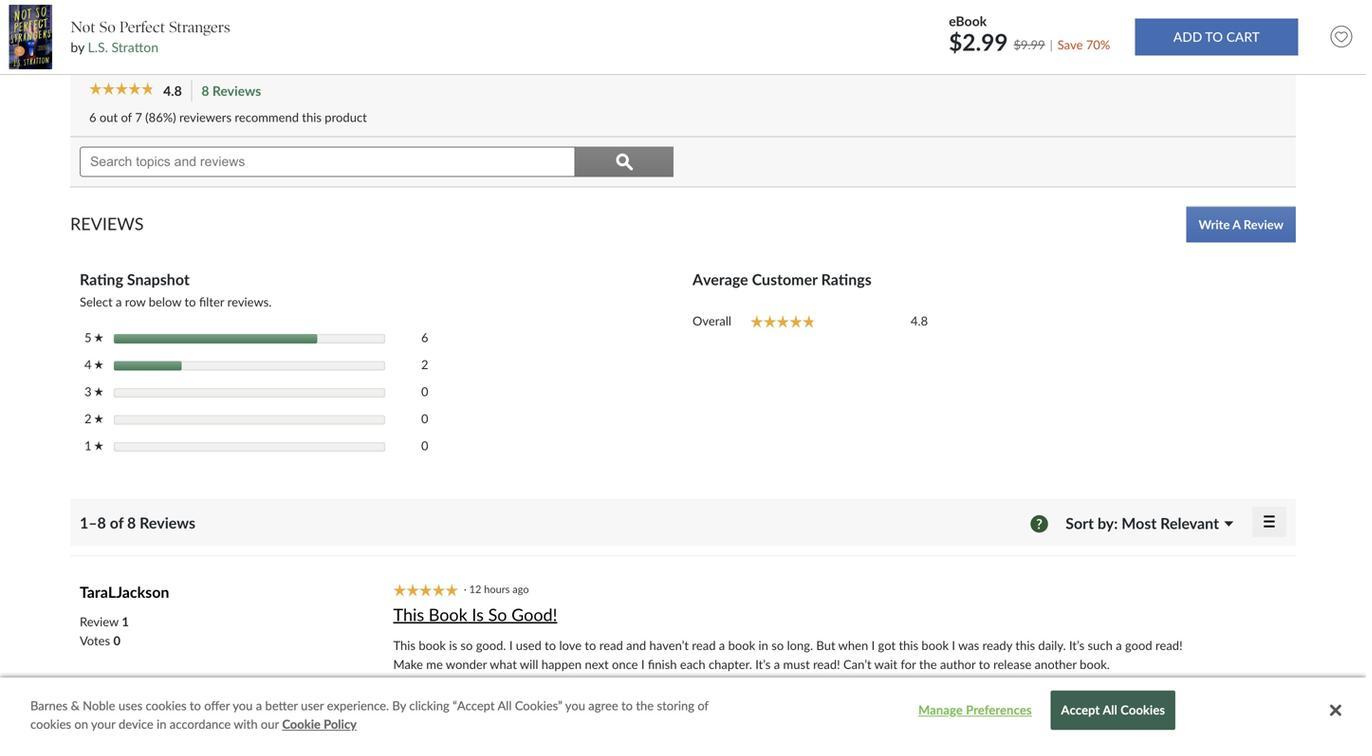 Task type: locate. For each thing, give the bounding box(es) containing it.
0 vertical spatial 8
[[202, 82, 209, 98]]

1 vertical spatial is
[[449, 638, 458, 653]]

average
[[693, 270, 749, 288]]

another
[[1035, 657, 1077, 672]]

0 horizontal spatial 6
[[89, 109, 96, 125]]

Search topics and reviews search region search field
[[70, 137, 683, 186]]

1 horizontal spatial 4.8
[[911, 313, 928, 328]]

☆☆☆☆☆
[[89, 82, 154, 95], [89, 82, 154, 95], [751, 315, 816, 328], [751, 315, 816, 328], [393, 583, 458, 597], [393, 583, 458, 597]]

is down 12
[[472, 604, 484, 625]]

product
[[325, 109, 367, 125], [493, 702, 536, 717]]

a up our
[[256, 698, 262, 713]]

to left love
[[545, 638, 556, 653]]

this up "for"
[[899, 638, 919, 653]]

me
[[426, 657, 443, 672]]

not
[[71, 18, 96, 36]]

2 you from the left
[[565, 698, 586, 713]]

the inside "this book is so good. i used to love to read and haven't read a book in so long. but when i got this book i was ready this daily. it's such a good read! make me wonder what will happen next once i finish each chapter. it's a must read! can't wait for the author to release another book."
[[920, 657, 937, 672]]

this
[[393, 604, 424, 625], [393, 638, 416, 653]]

☆ up 1 ☆ at the left bottom
[[94, 414, 103, 424]]

5 ☆ from the top
[[94, 441, 103, 451]]

to down ready
[[979, 657, 991, 672]]

book up me
[[419, 638, 446, 653]]

cookie policy link
[[282, 715, 357, 734]]

4 ☆ from the top
[[94, 414, 103, 424]]

4
[[84, 357, 94, 372]]

☆ down 2 ☆
[[94, 441, 103, 451]]

1 horizontal spatial product
[[493, 702, 536, 717]]

0 horizontal spatial the
[[636, 698, 654, 713]]

1 horizontal spatial cookies
[[146, 698, 187, 713]]

2 read from the left
[[692, 638, 716, 653]]

by
[[392, 698, 406, 713]]

so up the wonder
[[461, 638, 473, 653]]

offer
[[204, 698, 230, 713]]

reviews right 1–8
[[140, 514, 196, 532]]

reviews up rating
[[70, 213, 144, 234]]

but
[[817, 638, 836, 653]]

used
[[516, 638, 542, 653]]

so left the 'long.'
[[772, 638, 784, 653]]

☆ inside the 5 ☆
[[94, 332, 103, 342]]

cookies
[[1121, 703, 1166, 718]]

None submit
[[1135, 19, 1299, 56]]

all right accept
[[1103, 703, 1118, 718]]

1 horizontal spatial 2
[[421, 357, 429, 372]]

to up next
[[585, 638, 596, 653]]

8 reviews
[[202, 82, 261, 98]]

a right such
[[1116, 638, 1123, 653]]

read!
[[1156, 638, 1183, 653], [813, 657, 841, 672]]

the left storing
[[636, 698, 654, 713]]

"accept
[[453, 698, 495, 713]]

recommends
[[393, 702, 467, 717]]

it's right chapter.
[[756, 657, 771, 672]]

1 horizontal spatial 8
[[202, 82, 209, 98]]

☆ inside 3 ☆
[[94, 387, 103, 397]]

reviews up the 6 out of 7 (86%) reviewers recommend this product
[[212, 82, 261, 98]]

to inside rating snapshot select a row below to filter reviews.
[[185, 294, 196, 309]]

barnes & noble uses cookies to offer you a better user experience. by clicking "accept all cookies" you agree to the storing of cookies on your device in accordance with our
[[30, 698, 709, 732]]

a right write at top right
[[1233, 217, 1241, 232]]

i
[[510, 638, 513, 653], [872, 638, 875, 653], [952, 638, 956, 653], [641, 657, 645, 672]]

1 vertical spatial cookies
[[30, 717, 71, 732]]

so down hours
[[488, 604, 507, 625]]

☆ up 3 ☆
[[94, 359, 103, 369]]

is inside "this book is so good. i used to love to read and haven't read a book in so long. but when i got this book i was ready this daily. it's such a good read! make me wonder what will happen next once i finish each chapter. it's a must read! can't wait for the author to release another book."
[[449, 638, 458, 653]]

2
[[421, 357, 429, 372], [84, 411, 94, 426]]

so
[[488, 604, 507, 625], [461, 638, 473, 653], [772, 638, 784, 653]]

read up each
[[692, 638, 716, 653]]

0 for 1
[[421, 438, 429, 453]]

2 this from the top
[[393, 638, 416, 653]]

1 vertical spatial 6
[[421, 330, 429, 345]]

0 horizontal spatial read
[[600, 638, 623, 653]]

8 up reviewers
[[202, 82, 209, 98]]

0 vertical spatial in
[[759, 638, 769, 653]]

of left 7
[[121, 109, 132, 125]]

0 vertical spatial 4.8
[[163, 82, 182, 98]]

6
[[89, 109, 96, 125], [421, 330, 429, 345]]

1 vertical spatial 4.8
[[911, 313, 928, 328]]

6 for 6 out of 7 (86%) reviewers recommend this product
[[89, 109, 96, 125]]

accept
[[1062, 703, 1100, 718]]

0 horizontal spatial 2
[[84, 411, 94, 426]]

0 vertical spatial read!
[[1156, 638, 1183, 653]]

customer
[[752, 270, 818, 288]]

you right ✔
[[565, 698, 586, 713]]

it's left such
[[1070, 638, 1085, 653]]

each
[[680, 657, 706, 672]]

this right recommend
[[302, 109, 322, 125]]

☆ up 4 ☆
[[94, 332, 103, 342]]

you up with
[[233, 698, 253, 713]]

$2.99
[[949, 28, 1009, 56]]

1 vertical spatial reviews
[[70, 213, 144, 234]]

all right "accept
[[498, 698, 512, 713]]

list
[[80, 612, 129, 650]]

1 horizontal spatial is
[[472, 604, 484, 625]]

12
[[469, 583, 482, 596]]

cookies down barnes
[[30, 717, 71, 732]]

8 right 1–8
[[127, 514, 136, 532]]

accept all cookies
[[1062, 703, 1166, 718]]

0 horizontal spatial is
[[449, 638, 458, 653]]

accordance
[[170, 717, 231, 732]]

1 vertical spatial the
[[636, 698, 654, 713]]

1 down 2 ☆
[[84, 438, 94, 453]]

8 reviews link
[[201, 79, 272, 102]]

6 for 6
[[421, 330, 429, 345]]

3
[[84, 384, 94, 399]]

reviews.
[[227, 294, 272, 309]]

wait
[[875, 657, 898, 672]]

1 horizontal spatial 6
[[421, 330, 429, 345]]

1
[[84, 438, 94, 453], [122, 614, 129, 629]]

1 vertical spatial 8
[[127, 514, 136, 532]]

0 vertical spatial the
[[920, 657, 937, 672]]

1 horizontal spatial you
[[565, 698, 586, 713]]

in left the 'long.'
[[759, 638, 769, 653]]

is up the wonder
[[449, 638, 458, 653]]

accept all cookies button
[[1051, 691, 1176, 730]]

i left 'got'
[[872, 638, 875, 653]]

this
[[302, 109, 322, 125], [899, 638, 919, 653], [1016, 638, 1036, 653], [470, 702, 490, 717]]

to up accordance
[[190, 698, 201, 713]]

0 horizontal spatial read!
[[813, 657, 841, 672]]

0 vertical spatial it's
[[1070, 638, 1085, 653]]

2 vertical spatial of
[[698, 698, 709, 713]]

1 vertical spatial 1
[[122, 614, 129, 629]]

$2.99 $9.99
[[949, 28, 1046, 56]]

of right 1–8
[[110, 514, 124, 532]]

average customer ratings
[[693, 270, 872, 288]]

review 1 votes 0
[[80, 614, 129, 648]]

i left was
[[952, 638, 956, 653]]

0 vertical spatial 2
[[421, 357, 429, 372]]

you
[[233, 698, 253, 713], [565, 698, 586, 713]]

0 vertical spatial cookies
[[146, 698, 187, 713]]

filter
[[199, 294, 224, 309]]

0 horizontal spatial it's
[[756, 657, 771, 672]]

daily.
[[1039, 638, 1067, 653]]

this for this book is so good!
[[393, 604, 424, 625]]

8
[[202, 82, 209, 98], [127, 514, 136, 532]]

▼
[[1225, 519, 1234, 528]]

is
[[472, 604, 484, 625], [449, 638, 458, 653]]

to left filter
[[185, 294, 196, 309]]

what
[[490, 657, 517, 672]]

0 horizontal spatial in
[[157, 717, 167, 732]]

book.
[[1080, 657, 1110, 672]]

of
[[121, 109, 132, 125], [110, 514, 124, 532], [698, 698, 709, 713]]

2 horizontal spatial so
[[772, 638, 784, 653]]

uses
[[118, 698, 143, 713]]

Search topics and reviews text field
[[80, 146, 576, 177]]

save 70%
[[1058, 37, 1111, 52]]

1 horizontal spatial in
[[759, 638, 769, 653]]

strangers
[[169, 18, 230, 36]]

wonder
[[446, 657, 487, 672]]

1 vertical spatial read!
[[813, 657, 841, 672]]

4.8
[[163, 82, 182, 98], [911, 313, 928, 328]]

0 horizontal spatial all
[[498, 698, 512, 713]]

? button
[[1031, 513, 1049, 535]]

of right storing
[[698, 698, 709, 713]]

such
[[1088, 638, 1113, 653]]

1 ☆ from the top
[[94, 332, 103, 342]]

must
[[784, 657, 810, 672]]

1 vertical spatial 2
[[84, 411, 94, 426]]

1 vertical spatial in
[[157, 717, 167, 732]]

0 vertical spatial is
[[472, 604, 484, 625]]

☆ inside 4 ☆
[[94, 359, 103, 369]]

cookies"
[[515, 698, 563, 713]]

cookies
[[146, 698, 187, 713], [30, 717, 71, 732]]

policy
[[324, 717, 357, 732]]

3 ☆
[[84, 384, 103, 399]]

3 ☆ from the top
[[94, 387, 103, 397]]

product left ✔
[[493, 702, 536, 717]]

1 vertical spatial this
[[393, 638, 416, 653]]

product up search topics and reviews text field
[[325, 109, 367, 125]]

2 vertical spatial reviews
[[140, 514, 196, 532]]

0 horizontal spatial 8
[[127, 514, 136, 532]]

preferences
[[966, 703, 1032, 718]]

overall
[[693, 313, 732, 328]]

0 vertical spatial 1
[[84, 438, 94, 453]]

cookies up device
[[146, 698, 187, 713]]

long.
[[787, 638, 814, 653]]

0 horizontal spatial product
[[325, 109, 367, 125]]

not so perfect strangers by l.s. stratton
[[71, 18, 230, 55]]

☆ inside 1 ☆
[[94, 441, 103, 451]]

0 horizontal spatial cookies
[[30, 717, 71, 732]]

☆
[[94, 332, 103, 342], [94, 359, 103, 369], [94, 387, 103, 397], [94, 414, 103, 424], [94, 441, 103, 451]]

a left row
[[116, 294, 122, 309]]

yes
[[557, 702, 575, 717]]

read! right good
[[1156, 638, 1183, 653]]

1 horizontal spatial 1
[[122, 614, 129, 629]]

read up once
[[600, 638, 623, 653]]

0 vertical spatial this
[[393, 604, 424, 625]]

0 for 2
[[421, 411, 429, 426]]

all inside barnes & noble uses cookies to offer you a better user experience. by clicking "accept all cookies" you agree to the storing of cookies on your device in accordance with our
[[498, 698, 512, 713]]

1 horizontal spatial so
[[488, 604, 507, 625]]

good!
[[512, 604, 558, 625]]

in right device
[[157, 717, 167, 732]]

2 ☆ from the top
[[94, 359, 103, 369]]

ϙ button
[[576, 146, 674, 177]]

taraljackson
[[80, 583, 169, 601]]

a inside button
[[1233, 217, 1241, 232]]

in
[[759, 638, 769, 653], [157, 717, 167, 732]]

the right "for"
[[920, 657, 937, 672]]

ϙ
[[616, 153, 634, 171]]

so for good.
[[461, 638, 473, 653]]

1 this from the top
[[393, 604, 424, 625]]

≡
[[1263, 509, 1277, 535]]

1 horizontal spatial all
[[1103, 703, 1118, 718]]

the
[[920, 657, 937, 672], [636, 698, 654, 713]]

0 vertical spatial 6
[[89, 109, 96, 125]]

☆ up 2 ☆
[[94, 387, 103, 397]]

4 ☆
[[84, 357, 103, 372]]

agree
[[589, 698, 619, 713]]

1 horizontal spatial read
[[692, 638, 716, 653]]

1 right review
[[122, 614, 129, 629]]

2 for 2 ☆
[[84, 411, 94, 426]]

0 horizontal spatial you
[[233, 698, 253, 713]]

read! down 'but'
[[813, 657, 841, 672]]

1 horizontal spatial the
[[920, 657, 937, 672]]

0 horizontal spatial so
[[461, 638, 473, 653]]

☆ inside 2 ☆
[[94, 414, 103, 424]]

this inside "this book is so good. i used to love to read and haven't read a book in so long. but when i got this book i was ready this daily. it's such a good read! make me wonder what will happen next once i finish each chapter. it's a must read! can't wait for the author to release another book."
[[393, 638, 416, 653]]

user
[[301, 698, 324, 713]]

cookie policy
[[282, 717, 357, 732]]



Task type: describe. For each thing, give the bounding box(es) containing it.
5
[[84, 330, 94, 345]]

by:
[[1098, 514, 1118, 532]]

7
[[135, 109, 142, 125]]

this book is so good!
[[393, 604, 558, 625]]

1 you from the left
[[233, 698, 253, 713]]

0 inside the review 1 votes 0
[[113, 633, 121, 648]]

1 vertical spatial of
[[110, 514, 124, 532]]

below
[[149, 294, 181, 309]]

snapshot
[[127, 270, 190, 288]]

love
[[559, 638, 582, 653]]

relevant
[[1161, 514, 1220, 532]]

this up the release on the bottom of page
[[1016, 638, 1036, 653]]

better
[[265, 698, 298, 713]]

?
[[1031, 515, 1049, 533]]

this down the wonder
[[470, 702, 490, 717]]

is for good.
[[449, 638, 458, 653]]

☆ for 2
[[94, 414, 103, 424]]

rating snapshot select a row below to filter reviews.
[[80, 270, 272, 309]]

to right agree
[[622, 698, 633, 713]]

hours
[[484, 583, 510, 596]]

0 vertical spatial product
[[325, 109, 367, 125]]

cookie
[[282, 717, 321, 732]]

list containing review
[[80, 612, 129, 650]]

barnes
[[30, 698, 68, 713]]

1 inside the review 1 votes 0
[[122, 614, 129, 629]]

our
[[261, 717, 279, 732]]

&
[[71, 698, 80, 713]]

with
[[234, 717, 258, 732]]

this book is so good. i used to love to read and haven't read a book in so long. but when i got this book i was ready this daily. it's such a good read! make me wonder what will happen next once i finish each chapter. it's a must read! can't wait for the author to release another book.
[[393, 638, 1183, 672]]

next
[[585, 657, 609, 672]]

was
[[959, 638, 980, 653]]

$9.99
[[1014, 37, 1046, 52]]

author
[[941, 657, 976, 672]]

i right once
[[641, 657, 645, 672]]

clicking
[[409, 698, 450, 713]]

recommend
[[235, 109, 299, 125]]

5 ☆
[[84, 330, 103, 345]]

haven't
[[650, 638, 689, 653]]

2 ☆
[[84, 411, 103, 426]]

votes
[[80, 633, 110, 648]]

≡ button
[[1253, 507, 1287, 537]]

1 horizontal spatial it's
[[1070, 638, 1085, 653]]

a inside rating snapshot select a row below to filter reviews.
[[116, 294, 122, 309]]

ebook
[[949, 13, 987, 29]]

ready
[[983, 638, 1013, 653]]

0 for 3
[[421, 384, 429, 399]]

·
[[464, 583, 467, 596]]

device
[[119, 717, 154, 732]]

1 vertical spatial it's
[[756, 657, 771, 672]]

book down ·
[[429, 604, 468, 625]]

0 vertical spatial of
[[121, 109, 132, 125]]

manage preferences
[[919, 703, 1032, 718]]

so for good!
[[488, 604, 507, 625]]

can't
[[844, 657, 872, 672]]

0 vertical spatial reviews
[[212, 82, 261, 98]]

☆ for 5
[[94, 332, 103, 342]]

1 ☆
[[84, 438, 103, 453]]

all inside button
[[1103, 703, 1118, 718]]

for
[[901, 657, 916, 672]]

out
[[100, 109, 118, 125]]

l.s. stratton link
[[88, 39, 159, 55]]

is for good!
[[472, 604, 484, 625]]

not so perfect strangers image
[[9, 5, 52, 69]]

book up the author on the bottom
[[922, 638, 949, 653]]

i left used
[[510, 638, 513, 653]]

reviewers
[[179, 109, 232, 125]]

a left must
[[774, 657, 780, 672]]

6 out of 7 (86%) reviewers recommend this product
[[89, 109, 367, 125]]

0 horizontal spatial 1
[[84, 438, 94, 453]]

☆ for 3
[[94, 387, 103, 397]]

chapter.
[[709, 657, 753, 672]]

perfect
[[120, 18, 165, 36]]

review
[[80, 614, 119, 629]]

ago
[[513, 583, 529, 596]]

recommends this product ✔ yes
[[393, 702, 575, 717]]

1–8
[[80, 514, 106, 532]]

the inside barnes & noble uses cookies to offer you a better user experience. by clicking "accept all cookies" you agree to the storing of cookies on your device in accordance with our
[[636, 698, 654, 713]]

in inside barnes & noble uses cookies to offer you a better user experience. by clicking "accept all cookies" you agree to the storing of cookies on your device in accordance with our
[[157, 717, 167, 732]]

1 horizontal spatial read!
[[1156, 638, 1183, 653]]

got
[[878, 638, 896, 653]]

a up chapter.
[[719, 638, 725, 653]]

privacy alert dialog
[[0, 678, 1367, 743]]

by
[[71, 39, 84, 55]]

2 for 2
[[421, 357, 429, 372]]

of inside barnes & noble uses cookies to offer you a better user experience. by clicking "accept all cookies" you agree to the storing of cookies on your device in accordance with our
[[698, 698, 709, 713]]

a inside barnes & noble uses cookies to offer you a better user experience. by clicking "accept all cookies" you agree to the storing of cookies on your device in accordance with our
[[256, 698, 262, 713]]

good
[[1126, 638, 1153, 653]]

0 horizontal spatial 4.8
[[163, 82, 182, 98]]

ratings
[[822, 270, 872, 288]]

manage
[[919, 703, 963, 718]]

☆ for 4
[[94, 359, 103, 369]]

sort
[[1066, 514, 1094, 532]]

1 vertical spatial product
[[493, 702, 536, 717]]

☆ for 1
[[94, 441, 103, 451]]

this for this book is so good. i used to love to read and haven't read a book in so long. but when i got this book i was ready this daily. it's such a good read! make me wonder what will happen next once i finish each chapter. it's a must read! can't wait for the author to release another book.
[[393, 638, 416, 653]]

write a review button
[[1187, 206, 1297, 242]]

release
[[994, 657, 1032, 672]]

(86%)
[[145, 109, 176, 125]]

1 read from the left
[[600, 638, 623, 653]]

write
[[1199, 217, 1230, 232]]

sort by: most relevant ▼
[[1066, 514, 1234, 532]]

rating
[[80, 270, 123, 288]]

add to wishlist image
[[1327, 22, 1358, 52]]

1–8 of 8 reviews
[[80, 514, 203, 532]]

l.s.
[[88, 39, 108, 55]]

book up chapter.
[[729, 638, 756, 653]]

row
[[125, 294, 146, 309]]

manage preferences button
[[916, 692, 1035, 729]]

1–8 of 8 reviews alert
[[80, 514, 203, 532]]

storing
[[657, 698, 695, 713]]

stratton
[[112, 39, 159, 55]]

make
[[393, 657, 423, 672]]

and
[[627, 638, 647, 653]]

in inside "this book is so good. i used to love to read and haven't read a book in so long. but when i got this book i was ready this daily. it's such a good read! make me wonder what will happen next once i finish each chapter. it's a must read! can't wait for the author to release another book."
[[759, 638, 769, 653]]



Task type: vqa. For each thing, say whether or not it's contained in the screenshot.
Reviews
yes



